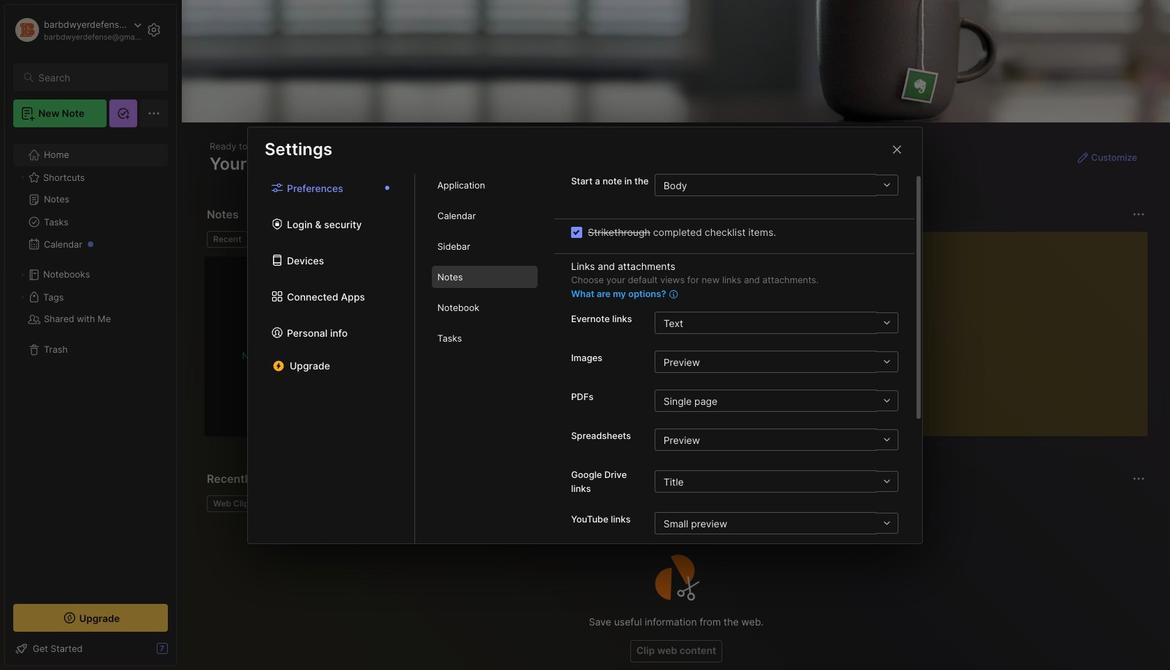 Task type: locate. For each thing, give the bounding box(es) containing it.
Start writing… text field
[[857, 232, 1147, 426]]

Choose default view option for Evernote links field
[[655, 312, 899, 334]]

Start a new note in the body or title. field
[[655, 174, 899, 196]]

tab list
[[248, 174, 415, 544], [415, 174, 555, 544], [207, 231, 823, 248]]

None search field
[[38, 69, 155, 86]]

expand notebooks image
[[18, 271, 26, 279]]

tree
[[5, 136, 176, 592]]

main element
[[0, 0, 181, 671]]

tab
[[432, 174, 538, 196], [432, 205, 538, 227], [207, 231, 248, 248], [253, 231, 310, 248], [432, 235, 538, 258], [432, 266, 538, 288], [432, 297, 538, 319], [432, 327, 538, 350], [207, 496, 260, 513]]

settings image
[[146, 22, 162, 38]]

Choose default view option for Google Drive links field
[[655, 471, 899, 493]]

Choose default view option for Images field
[[655, 351, 899, 373]]

Choose default view option for Spreadsheets field
[[655, 429, 899, 451]]



Task type: describe. For each thing, give the bounding box(es) containing it.
Select30 checkbox
[[571, 227, 582, 238]]

Choose default view option for PDFs field
[[655, 390, 899, 412]]

close image
[[889, 141, 906, 158]]

Search text field
[[38, 71, 155, 84]]

tree inside main element
[[5, 136, 176, 592]]

expand tags image
[[18, 293, 26, 302]]

Choose default view option for YouTube links field
[[655, 513, 899, 535]]

none search field inside main element
[[38, 69, 155, 86]]



Task type: vqa. For each thing, say whether or not it's contained in the screenshot.
Upgrade "POPUP BUTTON"
no



